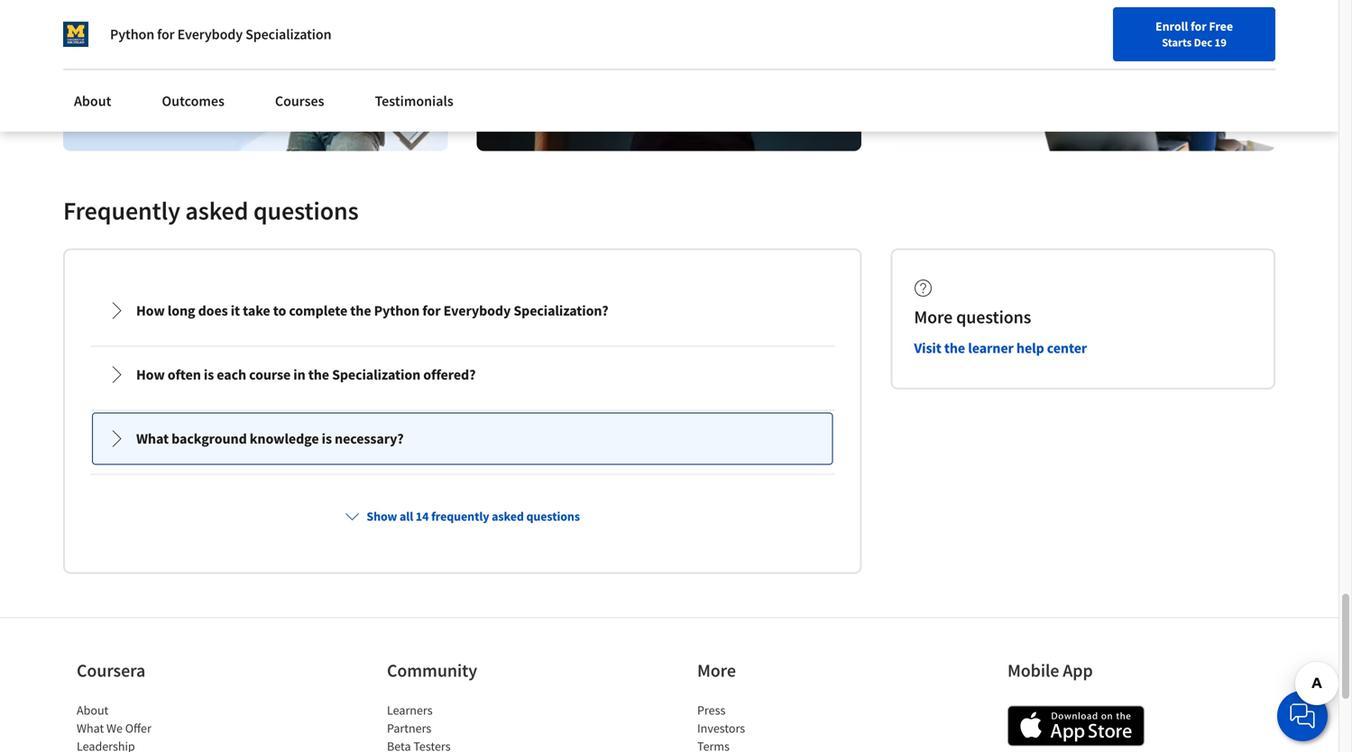 Task type: vqa. For each thing, say whether or not it's contained in the screenshot.
Explore the Explore
no



Task type: locate. For each thing, give the bounding box(es) containing it.
knowledge
[[250, 430, 319, 448]]

offer
[[125, 720, 151, 737]]

list item down offer
[[77, 738, 230, 753]]

long
[[168, 302, 195, 320]]

learners link
[[387, 702, 433, 719]]

1 vertical spatial about link
[[77, 702, 109, 719]]

press link
[[697, 702, 726, 719]]

0 horizontal spatial the
[[308, 366, 329, 384]]

how
[[136, 302, 165, 320], [136, 366, 165, 384]]

for for enroll
[[1191, 18, 1207, 34]]

about link
[[63, 81, 122, 121], [77, 702, 109, 719]]

center
[[1047, 339, 1087, 357]]

take
[[243, 302, 270, 320]]

1 horizontal spatial everybody
[[444, 302, 511, 320]]

list containing press
[[697, 701, 851, 753]]

0 horizontal spatial specialization
[[246, 25, 332, 43]]

0 vertical spatial more
[[914, 306, 953, 328]]

testimonials
[[375, 92, 454, 110]]

0 horizontal spatial everybody
[[177, 25, 243, 43]]

everybody
[[177, 25, 243, 43], [444, 302, 511, 320]]

partners link
[[387, 720, 432, 737]]

how long does it take to complete the python for everybody specialization?
[[136, 302, 609, 320]]

1 vertical spatial questions
[[957, 306, 1032, 328]]

list item
[[77, 738, 230, 753], [387, 738, 540, 753], [697, 738, 851, 753]]

1 horizontal spatial for
[[423, 302, 441, 320]]

3 list item from the left
[[697, 738, 851, 753]]

everybody up the 'how often is each course in the specialization offered?' dropdown button
[[444, 302, 511, 320]]

visit
[[914, 339, 942, 357]]

3 list from the left
[[697, 701, 851, 753]]

about inside about what we offer
[[77, 702, 109, 719]]

list for more
[[697, 701, 851, 753]]

the right complete
[[350, 302, 371, 320]]

community
[[387, 660, 477, 682]]

1 vertical spatial how
[[136, 366, 165, 384]]

more up the press
[[697, 660, 736, 682]]

in
[[293, 366, 306, 384]]

menu item
[[960, 18, 1076, 77]]

1 vertical spatial python
[[374, 302, 420, 320]]

1 list from the left
[[77, 701, 230, 753]]

None search field
[[257, 11, 609, 47]]

2 vertical spatial questions
[[526, 508, 580, 525]]

0 vertical spatial python
[[110, 25, 154, 43]]

1 horizontal spatial what
[[136, 430, 169, 448]]

0 vertical spatial about
[[74, 92, 111, 110]]

how inside dropdown button
[[136, 366, 165, 384]]

1 vertical spatial is
[[322, 430, 332, 448]]

1 horizontal spatial asked
[[492, 508, 524, 525]]

more up visit
[[914, 306, 953, 328]]

mobile
[[1008, 660, 1060, 682]]

list containing learners
[[387, 701, 540, 753]]

list item down partners
[[387, 738, 540, 753]]

the right in
[[308, 366, 329, 384]]

for for python
[[157, 25, 175, 43]]

2 horizontal spatial for
[[1191, 18, 1207, 34]]

1 vertical spatial more
[[697, 660, 736, 682]]

list item for community
[[387, 738, 540, 753]]

what background knowledge is necessary?
[[136, 430, 404, 448]]

more
[[914, 306, 953, 328], [697, 660, 736, 682]]

about link for more
[[77, 702, 109, 719]]

about link up what we offer link at the left of the page
[[77, 702, 109, 719]]

1 horizontal spatial the
[[350, 302, 371, 320]]

learners partners
[[387, 702, 433, 737]]

partners
[[387, 720, 432, 737]]

specialization
[[246, 25, 332, 43], [332, 366, 421, 384]]

0 vertical spatial about link
[[63, 81, 122, 121]]

free
[[1209, 18, 1233, 34]]

python right complete
[[374, 302, 420, 320]]

for up offered?
[[423, 302, 441, 320]]

how left "often"
[[136, 366, 165, 384]]

outcomes
[[162, 92, 225, 110]]

0 horizontal spatial list item
[[77, 738, 230, 753]]

questions inside dropdown button
[[526, 508, 580, 525]]

everybody inside dropdown button
[[444, 302, 511, 320]]

python
[[110, 25, 154, 43], [374, 302, 420, 320]]

for inside dropdown button
[[423, 302, 441, 320]]

1 horizontal spatial python
[[374, 302, 420, 320]]

0 vertical spatial everybody
[[177, 25, 243, 43]]

list item for coursera
[[77, 738, 230, 753]]

1 vertical spatial everybody
[[444, 302, 511, 320]]

1 how from the top
[[136, 302, 165, 320]]

is left necessary?
[[322, 430, 332, 448]]

what background knowledge is necessary? button
[[93, 414, 832, 464]]

0 horizontal spatial for
[[157, 25, 175, 43]]

often
[[168, 366, 201, 384]]

19
[[1215, 35, 1227, 50]]

2 list item from the left
[[387, 738, 540, 753]]

about link down university of michigan image
[[63, 81, 122, 121]]

what left 'we'
[[77, 720, 104, 737]]

14
[[416, 508, 429, 525]]

starts
[[1162, 35, 1192, 50]]

0 horizontal spatial list
[[77, 701, 230, 753]]

0 vertical spatial how
[[136, 302, 165, 320]]

does
[[198, 302, 228, 320]]

coursera image
[[22, 15, 136, 44]]

specialization up courses
[[246, 25, 332, 43]]

2 how from the top
[[136, 366, 165, 384]]

1 horizontal spatial more
[[914, 306, 953, 328]]

about
[[74, 92, 111, 110], [77, 702, 109, 719]]

the
[[350, 302, 371, 320], [945, 339, 966, 357], [308, 366, 329, 384]]

1 vertical spatial asked
[[492, 508, 524, 525]]

for up dec
[[1191, 18, 1207, 34]]

2 horizontal spatial list item
[[697, 738, 851, 753]]

to
[[273, 302, 286, 320]]

2 horizontal spatial list
[[697, 701, 851, 753]]

everybody up outcomes link
[[177, 25, 243, 43]]

2 horizontal spatial questions
[[957, 306, 1032, 328]]

1 horizontal spatial questions
[[526, 508, 580, 525]]

0 vertical spatial asked
[[185, 195, 248, 226]]

1 horizontal spatial list
[[387, 701, 540, 753]]

show all 14 frequently asked questions
[[367, 508, 580, 525]]

what left background
[[136, 430, 169, 448]]

2 horizontal spatial the
[[945, 339, 966, 357]]

for
[[1191, 18, 1207, 34], [157, 25, 175, 43], [423, 302, 441, 320]]

0 vertical spatial questions
[[253, 195, 359, 226]]

it
[[231, 302, 240, 320]]

list containing about
[[77, 701, 230, 753]]

list item down investors link on the bottom
[[697, 738, 851, 753]]

asked
[[185, 195, 248, 226], [492, 508, 524, 525]]

coursera
[[77, 660, 145, 682]]

list for coursera
[[77, 701, 230, 753]]

show notifications image
[[1095, 23, 1117, 44]]

specialization down "how long does it take to complete the python for everybody specialization?"
[[332, 366, 421, 384]]

2 vertical spatial the
[[308, 366, 329, 384]]

learners
[[387, 702, 433, 719]]

1 list item from the left
[[77, 738, 230, 753]]

list
[[77, 701, 230, 753], [387, 701, 540, 753], [697, 701, 851, 753]]

how inside dropdown button
[[136, 302, 165, 320]]

is left each
[[204, 366, 214, 384]]

questions
[[253, 195, 359, 226], [957, 306, 1032, 328], [526, 508, 580, 525]]

1 horizontal spatial specialization
[[332, 366, 421, 384]]

1 vertical spatial about
[[77, 702, 109, 719]]

testimonials link
[[364, 81, 464, 121]]

how left the long
[[136, 302, 165, 320]]

python inside dropdown button
[[374, 302, 420, 320]]

is
[[204, 366, 214, 384], [322, 430, 332, 448]]

university of michigan image
[[63, 22, 88, 47]]

about up what we offer link at the left of the page
[[77, 702, 109, 719]]

0 horizontal spatial what
[[77, 720, 104, 737]]

0 vertical spatial specialization
[[246, 25, 332, 43]]

frequently
[[431, 508, 489, 525]]

more for more
[[697, 660, 736, 682]]

we
[[106, 720, 123, 737]]

1 vertical spatial specialization
[[332, 366, 421, 384]]

what
[[136, 430, 169, 448], [77, 720, 104, 737]]

0 horizontal spatial asked
[[185, 195, 248, 226]]

download on the app store image
[[1008, 706, 1145, 747]]

1 horizontal spatial list item
[[387, 738, 540, 753]]

0 horizontal spatial more
[[697, 660, 736, 682]]

about down university of michigan image
[[74, 92, 111, 110]]

1 vertical spatial what
[[77, 720, 104, 737]]

0 vertical spatial what
[[136, 430, 169, 448]]

the right visit
[[945, 339, 966, 357]]

0 vertical spatial is
[[204, 366, 214, 384]]

python right university of michigan image
[[110, 25, 154, 43]]

for inside enroll for free starts dec 19
[[1191, 18, 1207, 34]]

2 list from the left
[[387, 701, 540, 753]]

how often is each course in the specialization offered?
[[136, 366, 476, 384]]

for up 'outcomes'
[[157, 25, 175, 43]]

0 vertical spatial the
[[350, 302, 371, 320]]



Task type: describe. For each thing, give the bounding box(es) containing it.
courses
[[275, 92, 324, 110]]

1 horizontal spatial is
[[322, 430, 332, 448]]

investors link
[[697, 720, 745, 737]]

press
[[697, 702, 726, 719]]

courses link
[[264, 81, 335, 121]]

how often is each course in the specialization offered? button
[[93, 350, 832, 400]]

learner
[[968, 339, 1014, 357]]

the inside dropdown button
[[350, 302, 371, 320]]

course
[[249, 366, 291, 384]]

chat with us image
[[1289, 702, 1317, 731]]

show all 14 frequently asked questions button
[[338, 500, 587, 533]]

show
[[367, 508, 397, 525]]

specialization inside dropdown button
[[332, 366, 421, 384]]

enroll for free starts dec 19
[[1156, 18, 1233, 50]]

what inside about what we offer
[[77, 720, 104, 737]]

background
[[172, 430, 247, 448]]

about what we offer
[[77, 702, 151, 737]]

enroll
[[1156, 18, 1189, 34]]

what we offer link
[[77, 720, 151, 737]]

outcomes link
[[151, 81, 235, 121]]

frequently asked questions
[[63, 195, 359, 226]]

frequently
[[63, 195, 180, 226]]

about link for frequently asked questions
[[63, 81, 122, 121]]

help
[[1017, 339, 1045, 357]]

0 horizontal spatial is
[[204, 366, 214, 384]]

list item for more
[[697, 738, 851, 753]]

visit the learner help center link
[[914, 339, 1087, 357]]

what inside what background knowledge is necessary? dropdown button
[[136, 430, 169, 448]]

python for everybody specialization
[[110, 25, 332, 43]]

dec
[[1194, 35, 1213, 50]]

press investors
[[697, 702, 745, 737]]

all
[[400, 508, 413, 525]]

investors
[[697, 720, 745, 737]]

more for more questions
[[914, 306, 953, 328]]

about for about what we offer
[[77, 702, 109, 719]]

how for how often is each course in the specialization offered?
[[136, 366, 165, 384]]

0 horizontal spatial questions
[[253, 195, 359, 226]]

mobile app
[[1008, 660, 1093, 682]]

collapsed list
[[87, 279, 839, 753]]

0 horizontal spatial python
[[110, 25, 154, 43]]

asked inside show all 14 frequently asked questions dropdown button
[[492, 508, 524, 525]]

offered?
[[423, 366, 476, 384]]

the inside dropdown button
[[308, 366, 329, 384]]

how for how long does it take to complete the python for everybody specialization?
[[136, 302, 165, 320]]

list for community
[[387, 701, 540, 753]]

about for about
[[74, 92, 111, 110]]

how long does it take to complete the python for everybody specialization? button
[[93, 286, 832, 336]]

visit the learner help center
[[914, 339, 1087, 357]]

necessary?
[[335, 430, 404, 448]]

each
[[217, 366, 246, 384]]

app
[[1063, 660, 1093, 682]]

1 vertical spatial the
[[945, 339, 966, 357]]

specialization?
[[514, 302, 609, 320]]

complete
[[289, 302, 348, 320]]

more questions
[[914, 306, 1032, 328]]



